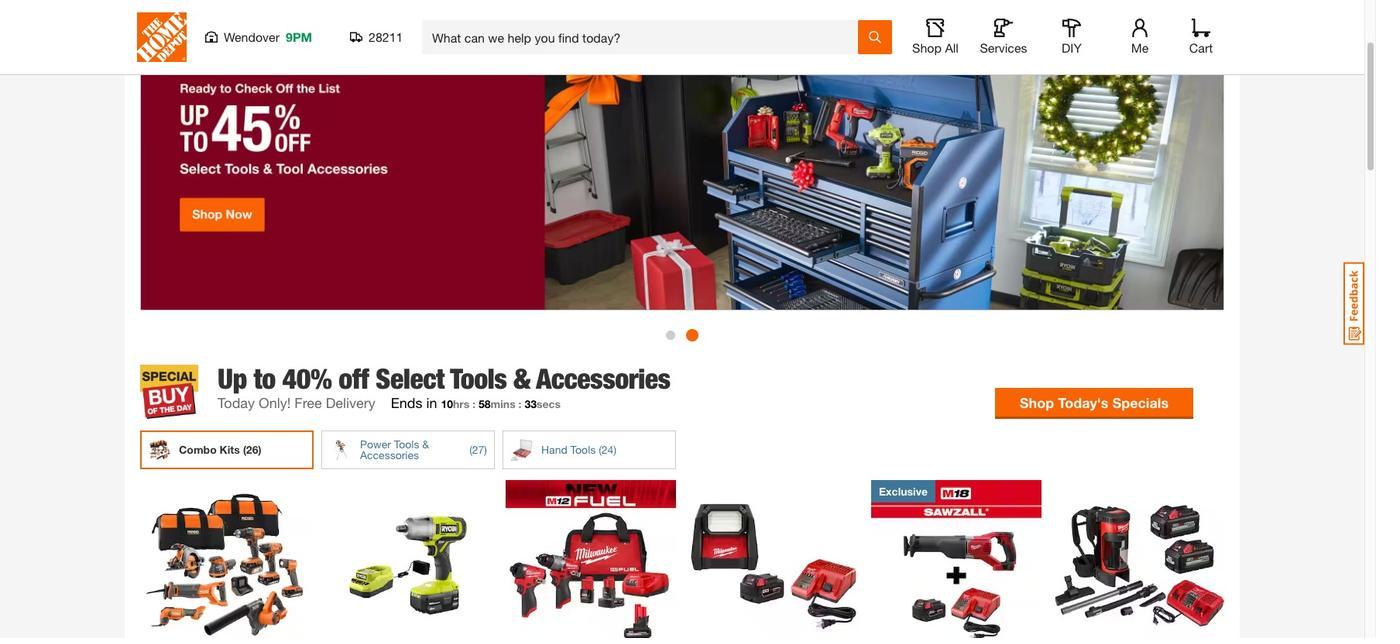 Task type: vqa. For each thing, say whether or not it's contained in the screenshot.


Task type: describe. For each thing, give the bounding box(es) containing it.
combo
[[179, 443, 217, 456]]

26
[[246, 443, 258, 457]]

1 horizontal spatial tools
[[450, 363, 507, 395]]

mins
[[491, 398, 516, 411]]

2 ( from the left
[[470, 443, 472, 457]]

power tools & accessories
[[360, 438, 429, 462]]

all
[[946, 40, 959, 55]]

services
[[980, 40, 1028, 55]]

( for combo kits
[[243, 443, 246, 457]]

diy
[[1062, 40, 1082, 55]]

cart link
[[1185, 19, 1219, 56]]

me button
[[1116, 19, 1165, 56]]

power
[[360, 438, 391, 451]]

tools for power tools & accessories
[[394, 438, 419, 451]]

secs
[[537, 398, 561, 411]]

services button
[[979, 19, 1029, 56]]

18v cordless 8-tool combo kit with (2) 2.0 ah batteries, (1) 4.0 ah battery, charger, and bag image
[[140, 481, 311, 638]]

m12 fuel 12v lithium-ion brushless cordless hammer drill/impact driver combo kit 2-tool w/high output 5.0ah battery image
[[506, 481, 676, 638]]

me
[[1132, 40, 1149, 55]]

1 horizontal spatial &
[[514, 363, 530, 395]]

up to 40% off select tools & accessories
[[218, 363, 671, 395]]

free delivery
[[295, 395, 376, 412]]

1 : from the left
[[473, 398, 476, 411]]

m18 fuel 18-volt lithium-ion brushless 1 gal. cordless 3-in-1 backpack vacuum kit w/(2) m18 high output 6.0 ah batteries image
[[1054, 481, 1225, 638]]

40%
[[282, 363, 332, 395]]

hand tools ( 24 )
[[542, 443, 617, 457]]

ends in 10 hrs : 58 mins : 33 secs
[[391, 395, 561, 412]]

m18 gen-2 18-volt lithium-ion cordless rover led ac/dc flood light and starter kit with (1) 5.0 ah battery and charger image
[[689, 481, 859, 638]]

27
[[472, 443, 484, 457]]

What can we help you find today? search field
[[432, 21, 858, 53]]

shop today's specials link
[[996, 388, 1194, 417]]

shop
[[913, 40, 942, 55]]

28211 button
[[350, 29, 404, 45]]

10
[[441, 398, 453, 411]]



Task type: locate. For each thing, give the bounding box(es) containing it.
( down hrs
[[470, 443, 472, 457]]

0 horizontal spatial tools
[[394, 438, 419, 451]]

28211
[[369, 29, 403, 44]]

1 horizontal spatial )
[[484, 443, 487, 457]]

0 horizontal spatial (
[[243, 443, 246, 457]]

hrs
[[453, 398, 470, 411]]

tools for hand tools ( 24 )
[[571, 443, 596, 456]]

) inside combo kits ( 26 )
[[258, 443, 262, 457]]

tools inside hand tools ( 24 )
[[571, 443, 596, 456]]

1 vertical spatial accessories
[[360, 448, 419, 462]]

) right hand
[[614, 443, 617, 457]]

accessories inside power tools & accessories
[[360, 448, 419, 462]]

accessories
[[536, 363, 671, 395], [360, 448, 419, 462]]

( right kits
[[243, 443, 246, 457]]

0 horizontal spatial :
[[473, 398, 476, 411]]

0 horizontal spatial accessories
[[360, 448, 419, 462]]

hand
[[542, 443, 568, 456]]

shop today's specials
[[1020, 394, 1169, 411]]

) for combo kits ( 26 )
[[258, 443, 262, 457]]

ends in
[[391, 395, 437, 412]]

& down ends in
[[422, 438, 429, 451]]

wendover 9pm
[[224, 29, 312, 44]]

shop all
[[913, 40, 959, 55]]

1 vertical spatial &
[[422, 438, 429, 451]]

2 horizontal spatial (
[[599, 443, 602, 457]]

9pm
[[286, 29, 312, 44]]

)
[[258, 443, 262, 457], [484, 443, 487, 457], [614, 443, 617, 457]]

wendover
[[224, 29, 280, 44]]

3 ( from the left
[[599, 443, 602, 457]]

) right kits
[[258, 443, 262, 457]]

& inside power tools & accessories
[[422, 438, 429, 451]]

feedback link image
[[1344, 262, 1365, 346]]

) for hand tools ( 24 )
[[614, 443, 617, 457]]

up to 45% off select tools & tool accessories image
[[140, 5, 1225, 311]]

: left the 33
[[519, 398, 522, 411]]

) down 58
[[484, 443, 487, 457]]

to
[[254, 363, 276, 395]]

m18 18v lithium-ion cordless sawzall reciprocating saw with m18 starter kit (1) 5.0ah battery and charger image
[[872, 481, 1042, 638]]

1 ) from the left
[[258, 443, 262, 457]]

up
[[218, 363, 247, 395]]

tools up 58
[[450, 363, 507, 395]]

33
[[525, 398, 537, 411]]

off
[[339, 363, 369, 395]]

cart
[[1190, 40, 1213, 55]]

2 : from the left
[[519, 398, 522, 411]]

exclusive
[[879, 485, 928, 498]]

( right hand
[[599, 443, 602, 457]]

accessories up secs on the left bottom of the page
[[536, 363, 671, 395]]

) inside hand tools ( 24 )
[[614, 443, 617, 457]]

( inside hand tools ( 24 )
[[599, 443, 602, 457]]

0 horizontal spatial &
[[422, 438, 429, 451]]

( inside combo kits ( 26 )
[[243, 443, 246, 457]]

select
[[376, 363, 445, 395]]

&
[[514, 363, 530, 395], [422, 438, 429, 451]]

the home depot logo image
[[137, 12, 187, 62]]

3 ) from the left
[[614, 443, 617, 457]]

& up the 33
[[514, 363, 530, 395]]

( 27 )
[[470, 443, 487, 457]]

today only! free delivery
[[218, 395, 376, 412]]

diy button
[[1047, 19, 1097, 56]]

tools inside power tools & accessories
[[394, 438, 419, 451]]

1 ( from the left
[[243, 443, 246, 457]]

today only!
[[218, 395, 291, 412]]

tools right power
[[394, 438, 419, 451]]

combo kits ( 26 )
[[179, 443, 262, 457]]

1 horizontal spatial :
[[519, 398, 522, 411]]

2 horizontal spatial tools
[[571, 443, 596, 456]]

0 horizontal spatial )
[[258, 443, 262, 457]]

2 ) from the left
[[484, 443, 487, 457]]

:
[[473, 398, 476, 411], [519, 398, 522, 411]]

1 horizontal spatial (
[[470, 443, 472, 457]]

special buy logo image
[[140, 365, 198, 419]]

kits
[[220, 443, 240, 456]]

1 horizontal spatial accessories
[[536, 363, 671, 395]]

one+ 18v cordless 1/2 in. impact wrench kit with 4.0 ah battery and charger image
[[323, 481, 494, 638]]

: left 58
[[473, 398, 476, 411]]

accessories down ends in
[[360, 448, 419, 462]]

0 vertical spatial accessories
[[536, 363, 671, 395]]

2 horizontal spatial )
[[614, 443, 617, 457]]

(
[[243, 443, 246, 457], [470, 443, 472, 457], [599, 443, 602, 457]]

( for hand tools
[[599, 443, 602, 457]]

0 vertical spatial &
[[514, 363, 530, 395]]

58
[[479, 398, 491, 411]]

24
[[602, 443, 614, 457]]

shop all button
[[911, 19, 961, 56]]

tools left 24
[[571, 443, 596, 456]]

tools
[[450, 363, 507, 395], [394, 438, 419, 451], [571, 443, 596, 456]]



